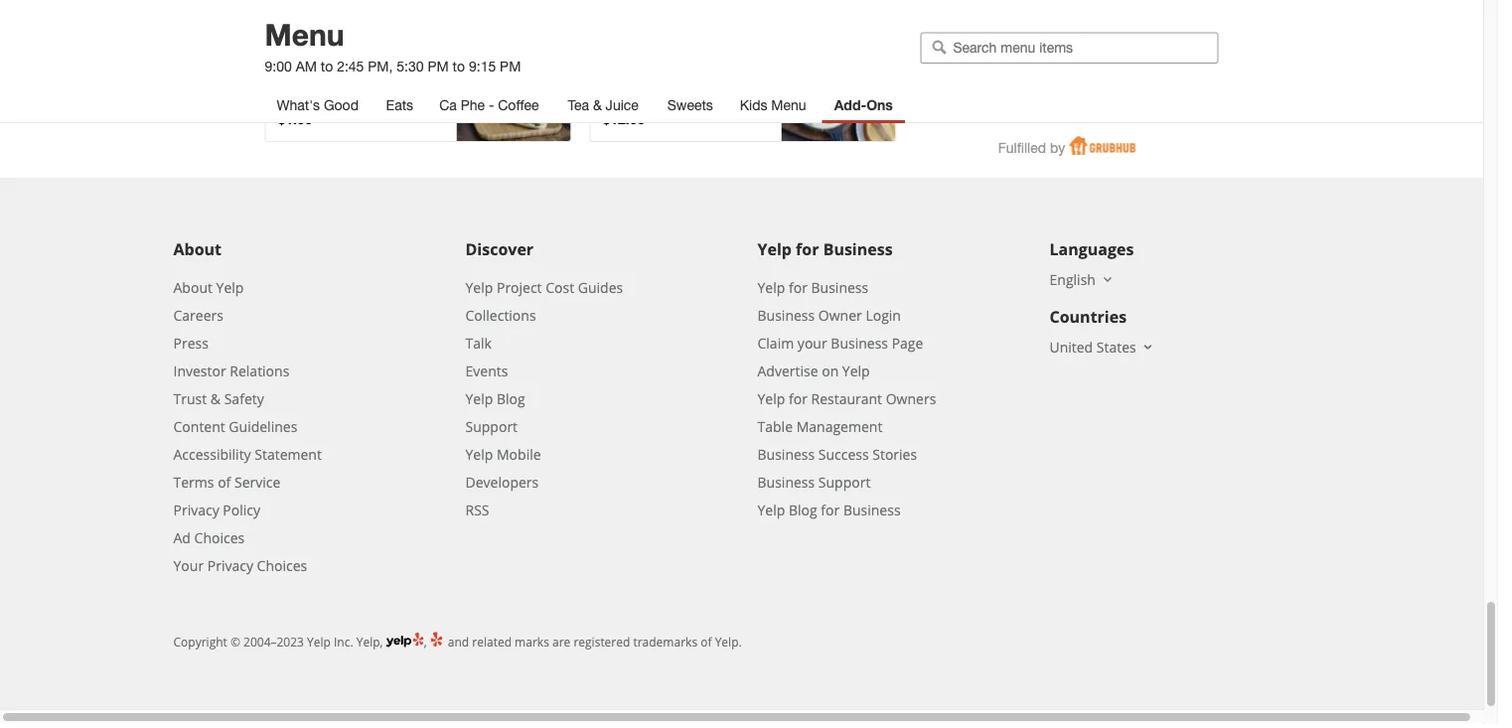 Task type: locate. For each thing, give the bounding box(es) containing it.
yelp blog link
[[465, 389, 525, 408]]

0 vertical spatial of
[[218, 472, 231, 491]]

privacy down terms
[[173, 500, 219, 519]]

on
[[822, 361, 839, 380]]

table
[[757, 417, 793, 436]]

yelp project cost guides collections talk events yelp blog support yelp mobile developers rss
[[465, 278, 623, 519]]

of up privacy policy link
[[218, 472, 231, 491]]

0 vertical spatial your
[[1004, 36, 1035, 55]]

blog
[[497, 389, 525, 408], [789, 500, 817, 519]]

business
[[823, 238, 893, 260], [811, 278, 868, 296], [757, 305, 815, 324], [831, 333, 888, 352], [757, 444, 815, 463], [757, 472, 815, 491], [843, 500, 901, 519]]

to
[[321, 58, 333, 75], [453, 58, 465, 75]]

& right trust
[[210, 389, 221, 408]]

0 horizontal spatial menu
[[265, 16, 344, 52]]

privacy policy link
[[173, 500, 260, 519]]

marks
[[515, 633, 549, 650]]

countries
[[1050, 306, 1127, 327]]

eats
[[386, 97, 413, 113]]

copyright © 2004–2023 yelp inc. yelp,
[[173, 633, 383, 650]]

guides
[[578, 278, 623, 296]]

to right 'am'
[[321, 58, 333, 75]]

$12.00
[[603, 111, 645, 127]]

yelp up yelp for business link
[[757, 238, 792, 260]]

support inside yelp for business business owner login claim your business page advertise on yelp yelp for restaurant owners table management business success stories business support yelp blog for business
[[818, 472, 871, 491]]

of
[[218, 472, 231, 491], [701, 633, 712, 650]]

business up claim on the right
[[757, 305, 815, 324]]

about up about yelp link
[[173, 238, 222, 260]]

what's good
[[277, 97, 359, 113]]

choices down policy
[[257, 556, 307, 575]]

ca
[[439, 97, 457, 113]]

0 vertical spatial and
[[1024, 60, 1051, 78]]

yelp for business business owner login claim your business page advertise on yelp yelp for restaurant owners table management business success stories business support yelp blog for business
[[757, 278, 936, 519]]

blog down the business support link
[[789, 500, 817, 519]]

ca phe - coffee
[[439, 97, 539, 113]]

menu up 'am'
[[265, 16, 344, 52]]

of left yelp.
[[701, 633, 712, 650]]

0 vertical spatial choices
[[194, 528, 245, 547]]

items
[[981, 60, 1020, 78]]

privacy down ad choices link
[[207, 556, 253, 575]]

yelp for business link
[[757, 278, 868, 296]]

0 vertical spatial &
[[593, 97, 602, 113]]

banh
[[278, 29, 312, 46]]

about inside about yelp careers press investor relations trust & safety content guidelines accessibility statement terms of service privacy policy ad choices your privacy choices
[[173, 278, 213, 296]]

accessibility
[[173, 444, 251, 463]]

choices down privacy policy link
[[194, 528, 245, 547]]

Search menu items text field
[[953, 38, 1209, 56]]

about
[[173, 238, 222, 260], [173, 278, 213, 296]]

pm right 9:15
[[500, 58, 521, 75]]

and
[[1024, 60, 1051, 78], [448, 633, 469, 650]]

success
[[818, 444, 869, 463]]

0 vertical spatial menu
[[265, 16, 344, 52]]

languages
[[1050, 238, 1134, 260]]

your down ad
[[173, 556, 204, 575]]

1 horizontal spatial menu
[[771, 97, 806, 113]]

1 horizontal spatial and
[[1024, 60, 1051, 78]]

yelp blog for business link
[[757, 500, 901, 519]]

about for about
[[173, 238, 222, 260]]

0 horizontal spatial of
[[218, 472, 231, 491]]

0 horizontal spatial your
[[173, 556, 204, 575]]

copyright
[[173, 633, 227, 650]]

tea
[[568, 97, 589, 113]]

trademarks
[[633, 633, 697, 650]]

your
[[798, 333, 827, 352]]

terms
[[173, 472, 214, 491]]

1 vertical spatial of
[[701, 633, 712, 650]]

tab list
[[265, 87, 977, 123]]

and down cart on the top
[[1024, 60, 1051, 78]]

1 about from the top
[[173, 238, 222, 260]]

1 horizontal spatial support
[[818, 472, 871, 491]]

yelp.
[[715, 633, 742, 650]]

& right "tea"
[[593, 97, 602, 113]]

and right the yelp burst icon
[[448, 633, 469, 650]]

1 horizontal spatial blog
[[789, 500, 817, 519]]

developers
[[465, 472, 539, 491]]

2 about from the top
[[173, 278, 213, 296]]

english
[[1050, 270, 1096, 289]]

yelp mobile link
[[465, 444, 541, 463]]

support down yelp blog link
[[465, 417, 518, 436]]

cart
[[1040, 36, 1067, 55]]

inc.
[[334, 633, 353, 650]]

1 vertical spatial &
[[210, 389, 221, 408]]

1 vertical spatial your
[[173, 556, 204, 575]]

for up yelp for business link
[[796, 238, 819, 260]]

yelp logo image
[[386, 631, 424, 650]]

appear
[[1102, 60, 1151, 78]]

1 vertical spatial support
[[818, 472, 871, 491]]

relations
[[230, 361, 289, 380]]

states
[[1097, 337, 1136, 356]]

investor
[[173, 361, 226, 380]]

phe
[[461, 97, 485, 113]]

menu 9:00 am to 2:45 pm, 5:30 pm to 9:15 pm
[[265, 16, 521, 75]]

content
[[173, 417, 225, 436]]

0 horizontal spatial blog
[[497, 389, 525, 408]]

pm right 5:30
[[428, 58, 449, 75]]

1 pm from the left
[[428, 58, 449, 75]]

1 horizontal spatial your
[[1004, 36, 1035, 55]]

to left 9:15
[[453, 58, 465, 75]]

1 vertical spatial blog
[[789, 500, 817, 519]]

0 vertical spatial blog
[[497, 389, 525, 408]]

restaurant
[[811, 389, 882, 408]]

ad choices link
[[173, 528, 245, 547]]

careers
[[173, 305, 223, 324]]

about up careers
[[173, 278, 213, 296]]

1 horizontal spatial choices
[[257, 556, 307, 575]]

kids menu
[[740, 97, 806, 113]]

$1.00
[[278, 111, 312, 127]]

support down success
[[818, 472, 871, 491]]

& inside 'tab list'
[[593, 97, 602, 113]]

1 horizontal spatial &
[[593, 97, 602, 113]]

ons
[[866, 97, 893, 113]]

here.
[[1156, 60, 1191, 78]]

and related marks are registered trademarks of yelp.
[[448, 633, 742, 650]]

blog up support 'link'
[[497, 389, 525, 408]]

your
[[1004, 36, 1035, 55], [173, 556, 204, 575]]

menu
[[265, 16, 344, 52], [771, 97, 806, 113]]

developers link
[[465, 472, 539, 491]]

1 horizontal spatial of
[[701, 633, 712, 650]]

1 vertical spatial menu
[[771, 97, 806, 113]]

yelp up careers
[[216, 278, 244, 296]]

0 horizontal spatial to
[[321, 58, 333, 75]]

for
[[796, 238, 819, 260], [789, 278, 808, 296], [789, 389, 808, 408], [821, 500, 840, 519]]

yelp for business
[[757, 238, 893, 260]]

united states
[[1050, 337, 1136, 356]]

0 horizontal spatial and
[[448, 633, 469, 650]]

by
[[1050, 140, 1065, 156]]

yelp up table
[[757, 389, 785, 408]]

of inside about yelp careers press investor relations trust & safety content guidelines accessibility statement terms of service privacy policy ad choices your privacy choices
[[218, 472, 231, 491]]

about yelp careers press investor relations trust & safety content guidelines accessibility statement terms of service privacy policy ad choices your privacy choices
[[173, 278, 322, 575]]

0 horizontal spatial &
[[210, 389, 221, 408]]

your up items
[[1004, 36, 1035, 55]]

2 to from the left
[[453, 58, 465, 75]]

support
[[465, 417, 518, 436], [818, 472, 871, 491]]

1 horizontal spatial pm
[[500, 58, 521, 75]]

16 chevron down v2 image
[[1140, 339, 1156, 355]]

for down 'advertise'
[[789, 389, 808, 408]]

press
[[173, 333, 208, 352]]

1 vertical spatial about
[[173, 278, 213, 296]]

blog inside yelp project cost guides collections talk events yelp blog support yelp mobile developers rss
[[497, 389, 525, 408]]

related
[[472, 633, 512, 650]]

privacy
[[173, 500, 219, 519], [207, 556, 253, 575]]

investor relations link
[[173, 361, 289, 380]]

policy
[[223, 500, 260, 519]]

pm
[[428, 58, 449, 75], [500, 58, 521, 75]]

menu right kids
[[771, 97, 806, 113]]

table management link
[[757, 417, 883, 436]]

0 horizontal spatial pm
[[428, 58, 449, 75]]

0 vertical spatial support
[[465, 417, 518, 436]]

0 horizontal spatial support
[[465, 417, 518, 436]]

1 horizontal spatial to
[[453, 58, 465, 75]]

and inside 'your cart is empty. add items and they'll appear here.'
[[1024, 60, 1051, 78]]

0 vertical spatial about
[[173, 238, 222, 260]]

1 vertical spatial choices
[[257, 556, 307, 575]]

for down the business support link
[[821, 500, 840, 519]]

registered
[[574, 633, 630, 650]]



Task type: describe. For each thing, give the bounding box(es) containing it.
ad
[[173, 528, 191, 547]]

1 to from the left
[[321, 58, 333, 75]]

login
[[866, 305, 901, 324]]

business up owner
[[811, 278, 868, 296]]

juice
[[606, 97, 639, 113]]

collections link
[[465, 305, 536, 324]]

about yelp link
[[173, 278, 244, 296]]

©
[[230, 633, 240, 650]]

pm,
[[368, 58, 393, 75]]

support link
[[465, 417, 518, 436]]

is
[[1072, 36, 1083, 55]]

,
[[424, 633, 430, 650]]

events
[[465, 361, 508, 380]]

trust & safety link
[[173, 389, 264, 408]]

add
[[948, 60, 977, 78]]

good
[[324, 97, 359, 113]]

yelp burst image
[[430, 631, 445, 648]]

business support link
[[757, 472, 871, 491]]

your inside 'your cart is empty. add items and they'll appear here.'
[[1004, 36, 1035, 55]]

support inside yelp project cost guides collections talk events yelp blog support yelp mobile developers rss
[[465, 417, 518, 436]]

english button
[[1050, 270, 1116, 289]]

yelp down support 'link'
[[465, 444, 493, 463]]

fulfilled by
[[998, 140, 1065, 156]]

trust
[[173, 389, 207, 408]]

guidelines
[[229, 417, 297, 436]]

about for about yelp careers press investor relations trust & safety content guidelines accessibility statement terms of service privacy policy ad choices your privacy choices
[[173, 278, 213, 296]]

yelp left inc.
[[307, 633, 331, 650]]

claim your business page link
[[757, 333, 923, 352]]

coffee
[[498, 97, 539, 113]]

service
[[234, 472, 280, 491]]

2004–2023
[[243, 633, 304, 650]]

owner
[[818, 305, 862, 324]]

business up yelp for business link
[[823, 238, 893, 260]]

press link
[[173, 333, 208, 352]]

accessibility statement link
[[173, 444, 322, 463]]

talk link
[[465, 333, 492, 352]]

& inside about yelp careers press investor relations trust & safety content guidelines accessibility statement terms of service privacy policy ad choices your privacy choices
[[210, 389, 221, 408]]

9:15
[[469, 58, 496, 75]]

mobile
[[497, 444, 541, 463]]

2 pm from the left
[[500, 58, 521, 75]]

tab list containing what's good
[[265, 87, 977, 123]]

yelp up claim on the right
[[757, 278, 785, 296]]

sweets
[[667, 97, 713, 113]]

what's
[[277, 97, 320, 113]]

rss link
[[465, 500, 489, 519]]

1 vertical spatial privacy
[[207, 556, 253, 575]]

project
[[497, 278, 542, 296]]

business down the stories
[[843, 500, 901, 519]]

careers link
[[173, 305, 223, 324]]

16 chevron down v2 image
[[1100, 271, 1116, 287]]

yelp inside about yelp careers press investor relations trust & safety content guidelines accessibility statement terms of service privacy policy ad choices your privacy choices
[[216, 278, 244, 296]]

content guidelines link
[[173, 417, 297, 436]]

terms of service link
[[173, 472, 280, 491]]

yelp right the on
[[842, 361, 870, 380]]

safety
[[224, 389, 264, 408]]

yelp,
[[356, 633, 383, 650]]

business down table
[[757, 444, 815, 463]]

talk
[[465, 333, 492, 352]]

1 vertical spatial and
[[448, 633, 469, 650]]

add-ons
[[834, 97, 893, 113]]

business up 'yelp blog for business' link
[[757, 472, 815, 491]]

are
[[552, 633, 571, 650]]

united states button
[[1050, 337, 1156, 356]]

business down owner
[[831, 333, 888, 352]]

events link
[[465, 361, 508, 380]]

kids
[[740, 97, 767, 113]]

advertise on yelp link
[[757, 361, 870, 380]]

your inside about yelp careers press investor relations trust & safety content guidelines accessibility statement terms of service privacy policy ad choices your privacy choices
[[173, 556, 204, 575]]

collections
[[465, 305, 536, 324]]

fulfilled
[[998, 140, 1046, 156]]

for up business owner login link
[[789, 278, 808, 296]]

2:45
[[337, 58, 364, 75]]

yelp for restaurant owners link
[[757, 389, 936, 408]]

empty.
[[1088, 36, 1135, 55]]

menu inside menu 9:00 am to 2:45 pm, 5:30 pm to 9:15 pm
[[265, 16, 344, 52]]

owners
[[886, 389, 936, 408]]

management
[[796, 417, 883, 436]]

your cart is empty. add items and they'll appear here.
[[948, 36, 1191, 78]]

they'll
[[1055, 60, 1097, 78]]

rss
[[465, 500, 489, 519]]

am
[[296, 58, 317, 75]]

yelp project cost guides link
[[465, 278, 623, 296]]

blog inside yelp for business business owner login claim your business page advertise on yelp yelp for restaurant owners table management business success stories business support yelp blog for business
[[789, 500, 817, 519]]

claim
[[757, 333, 794, 352]]

0 horizontal spatial choices
[[194, 528, 245, 547]]

page
[[892, 333, 923, 352]]

9:00
[[265, 58, 292, 75]]

add-
[[834, 97, 866, 113]]

yelp down the business support link
[[757, 500, 785, 519]]

tea & juice
[[568, 97, 639, 113]]

yelp down events link
[[465, 389, 493, 408]]

stories
[[873, 444, 917, 463]]

advertise
[[757, 361, 818, 380]]

mi
[[316, 29, 332, 46]]

yelp up collections
[[465, 278, 493, 296]]

0 vertical spatial privacy
[[173, 500, 219, 519]]

cost
[[546, 278, 574, 296]]



Task type: vqa. For each thing, say whether or not it's contained in the screenshot.
Restaurant
yes



